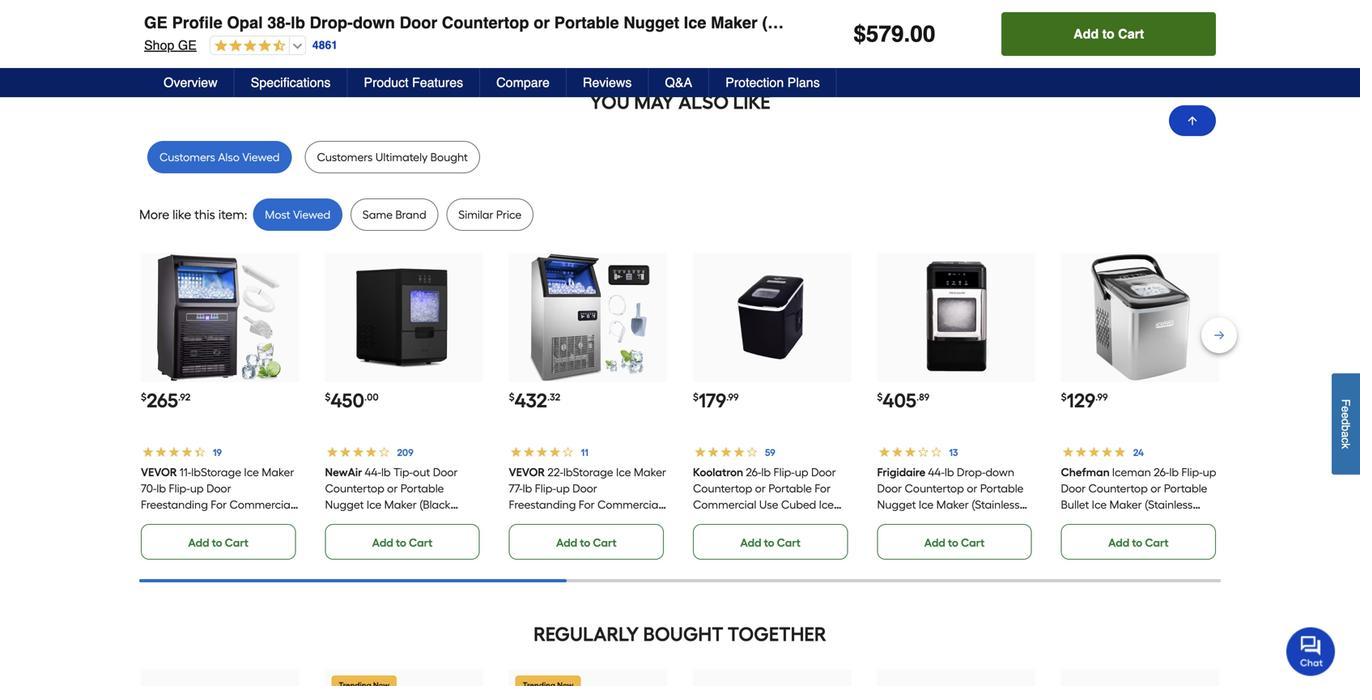 Task type: describe. For each thing, give the bounding box(es) containing it.
nugget for 405
[[878, 498, 916, 511]]

lbstorage for 432
[[564, 465, 614, 479]]

ge profile opal 38-lb drop-down door countertop or portable nugget ice maker (stainless steel)
[[144, 13, 888, 32]]

ice inside 26-lb flip-up door countertop or portable for commercial use cubed ice maker (black)
[[819, 498, 834, 511]]

11-lbstorage ice maker 70-lb flip-up door freestanding for commercial use cubed ice maker (silver)
[[141, 465, 294, 528]]

may
[[634, 90, 675, 114]]

freestanding for 265
[[141, 498, 208, 511]]

:
[[244, 207, 247, 222]]

to inside the 432 list item
[[580, 536, 591, 550]]

cart inside 265 list item
[[225, 536, 249, 550]]

maker inside iceman 26-lb flip-up door countertop or portable bullet ice maker (stainless steel)
[[1110, 498, 1143, 511]]

26- inside iceman 26-lb flip-up door countertop or portable bullet ice maker (stainless steel)
[[1155, 465, 1170, 479]]

(stainless inside iceman 26-lb flip-up door countertop or portable bullet ice maker (stainless steel)
[[1146, 498, 1194, 511]]

265 list item
[[141, 253, 299, 560]]

.89
[[917, 391, 930, 403]]

f e e d b a c k
[[1340, 399, 1353, 449]]

overview
[[164, 75, 218, 90]]

for for 432
[[579, 498, 595, 511]]

commercial inside 26-lb flip-up door countertop or portable for commercial use cubed ice maker (black)
[[693, 498, 757, 511]]

newair
[[325, 465, 362, 479]]

tip-
[[394, 465, 413, 479]]

(black
[[420, 498, 451, 511]]

stainless inside 44-lb tip-out door countertop or portable nugget ice maker (black stainless steel)
[[325, 514, 370, 528]]

179
[[699, 389, 727, 412]]

(black)
[[729, 514, 763, 528]]

compare
[[497, 75, 550, 90]]

down inside 44-lb drop-down door countertop or portable nugget ice maker (stainless steel)
[[986, 465, 1015, 479]]

up inside 11-lbstorage ice maker 70-lb flip-up door freestanding for commercial use cubed ice maker (silver)
[[190, 481, 204, 495]]

product features button
[[348, 68, 480, 97]]

cubed for 265
[[163, 514, 198, 528]]

you may also like
[[590, 90, 771, 114]]

similar
[[459, 208, 494, 221]]

cart inside 405 list item
[[962, 536, 985, 550]]

add to cart button
[[1002, 12, 1217, 56]]

door inside 44-lb tip-out door countertop or portable nugget ice maker (black stainless steel)
[[433, 465, 458, 479]]

reviews
[[583, 75, 632, 90]]

a
[[1340, 431, 1353, 438]]

lb inside 22-lbstorage ice maker 77-lb flip-up door freestanding for commercial use cubed ice maker (201 stainless steel)
[[523, 481, 533, 495]]

4861
[[313, 39, 338, 52]]

.99 for 129
[[1096, 391, 1109, 403]]

customers also viewed
[[160, 150, 280, 164]]

70-
[[141, 481, 157, 495]]

frigidaire
[[878, 465, 926, 479]]

lb inside iceman 26-lb flip-up door countertop or portable bullet ice maker (stainless steel)
[[1170, 465, 1180, 479]]

cart inside 129 list item
[[1146, 536, 1169, 550]]

chefman
[[1062, 465, 1110, 479]]

$ for 265
[[141, 391, 147, 403]]

cart inside the 432 list item
[[593, 536, 617, 550]]

add inside 179 list item
[[741, 536, 762, 550]]

$ 405 .89
[[878, 389, 930, 412]]

432 list item
[[509, 253, 667, 560]]

iceman 26-lb flip-up door countertop or portable bullet ice maker (stainless steel)
[[1062, 465, 1217, 528]]

$ 450 .00
[[325, 389, 379, 412]]

lb inside 44-lb drop-down door countertop or portable nugget ice maker (stainless steel)
[[945, 465, 955, 479]]

protection
[[726, 75, 784, 90]]

0 vertical spatial drop-
[[310, 13, 353, 32]]

0 horizontal spatial down
[[353, 13, 395, 32]]

item
[[218, 207, 244, 222]]

steel) inside 22-lbstorage ice maker 77-lb flip-up door freestanding for commercial use cubed ice maker (201 stainless steel)
[[557, 530, 585, 544]]

up inside 22-lbstorage ice maker 77-lb flip-up door freestanding for commercial use cubed ice maker (201 stainless steel)
[[557, 481, 570, 495]]

432
[[515, 389, 548, 412]]

customers for customers also viewed
[[160, 150, 215, 164]]

reviews button
[[567, 68, 649, 97]]

flip- inside 22-lbstorage ice maker 77-lb flip-up door freestanding for commercial use cubed ice maker (201 stainless steel)
[[535, 481, 557, 495]]

steel) inside 44-lb drop-down door countertop or portable nugget ice maker (stainless steel)
[[878, 514, 906, 528]]

2 e from the top
[[1340, 413, 1353, 419]]

26-lb flip-up door countertop or portable for commercial use cubed ice maker (black)
[[693, 465, 836, 528]]

product
[[364, 75, 409, 90]]

d
[[1340, 419, 1353, 425]]

countertop for 450
[[325, 481, 384, 495]]

405
[[883, 389, 917, 412]]

nugget for 450
[[325, 498, 364, 511]]

portable inside iceman 26-lb flip-up door countertop or portable bullet ice maker (stainless steel)
[[1165, 481, 1208, 495]]

129
[[1067, 389, 1096, 412]]

vevor for 432
[[509, 465, 545, 479]]

.
[[904, 21, 911, 47]]

b
[[1340, 425, 1353, 431]]

to inside button
[[1103, 26, 1115, 41]]

ultimately
[[376, 150, 428, 164]]

add to cart inside 265 list item
[[188, 536, 249, 550]]

cart inside button
[[1119, 26, 1145, 41]]

regularly bought together
[[534, 622, 827, 646]]

flip- inside iceman 26-lb flip-up door countertop or portable bullet ice maker (stainless steel)
[[1182, 465, 1204, 479]]

countertop for 405
[[905, 481, 964, 495]]

bullet
[[1062, 498, 1090, 511]]

.32
[[548, 391, 561, 403]]

.99 for 179
[[727, 391, 739, 403]]

1 e from the top
[[1340, 406, 1353, 413]]

countertop up the compare
[[442, 13, 529, 32]]

door inside 22-lbstorage ice maker 77-lb flip-up door freestanding for commercial use cubed ice maker (201 stainless steel)
[[573, 481, 598, 495]]

specifications
[[251, 75, 331, 90]]

specifications button
[[235, 68, 348, 97]]

cart inside the '450' list item
[[409, 536, 433, 550]]

protection plans
[[726, 75, 820, 90]]

product features
[[364, 75, 463, 90]]

for for 265
[[211, 498, 227, 511]]

450
[[331, 389, 365, 412]]

door inside 26-lb flip-up door countertop or portable for commercial use cubed ice maker (black)
[[812, 465, 836, 479]]

price
[[496, 208, 522, 221]]

450 list item
[[325, 253, 483, 560]]

like
[[733, 90, 771, 114]]

flip- inside 11-lbstorage ice maker 70-lb flip-up door freestanding for commercial use cubed ice maker (silver)
[[169, 481, 190, 495]]

shop ge
[[144, 38, 197, 53]]

most
[[265, 208, 290, 221]]

add to cart inside 405 list item
[[925, 536, 985, 550]]

bought
[[644, 622, 724, 646]]

for inside 26-lb flip-up door countertop or portable for commercial use cubed ice maker (black)
[[815, 481, 831, 495]]

steel) inside 44-lb tip-out door countertop or portable nugget ice maker (black stainless steel)
[[373, 514, 401, 528]]

$ for 179
[[693, 391, 699, 403]]

this
[[195, 207, 215, 222]]

compare button
[[480, 68, 567, 97]]

$ 432 .32
[[509, 389, 561, 412]]

ice inside iceman 26-lb flip-up door countertop or portable bullet ice maker (stainless steel)
[[1093, 498, 1108, 511]]

(stainless inside 44-lb drop-down door countertop or portable nugget ice maker (stainless steel)
[[972, 498, 1020, 511]]

maker inside 26-lb flip-up door countertop or portable for commercial use cubed ice maker (black)
[[693, 514, 726, 528]]

door inside 44-lb drop-down door countertop or portable nugget ice maker (stainless steel)
[[878, 481, 902, 495]]

$ 179 .99
[[693, 389, 739, 412]]

405 list item
[[878, 253, 1036, 560]]

22-lbstorage ice maker 77-lb flip-up door freestanding for commercial use cubed ice maker (201 stainless steel)
[[509, 465, 667, 544]]

add inside 265 list item
[[188, 536, 209, 550]]

profile
[[172, 13, 223, 32]]

cubed for 432
[[531, 514, 566, 528]]

38-
[[268, 13, 291, 32]]

maker inside 44-lb tip-out door countertop or portable nugget ice maker (black stainless steel)
[[384, 498, 417, 511]]

to inside 405 list item
[[948, 536, 959, 550]]

0 vertical spatial also
[[679, 90, 729, 114]]

00
[[911, 21, 936, 47]]

to inside 265 list item
[[212, 536, 222, 550]]

steel) inside iceman 26-lb flip-up door countertop or portable bullet ice maker (stainless steel)
[[1062, 514, 1090, 528]]

brand
[[396, 208, 427, 221]]

to inside 129 list item
[[1133, 536, 1143, 550]]

(201
[[622, 514, 642, 528]]

protection plans button
[[710, 68, 837, 97]]

add inside button
[[1074, 26, 1099, 41]]

to inside the '450' list item
[[396, 536, 407, 550]]

44- for 450
[[365, 465, 381, 479]]

newair 44-lb tip-out door countertop or portable nugget ice maker (black stainless steel) image
[[341, 254, 467, 381]]

add to cart inside 179 list item
[[741, 536, 801, 550]]

q&a button
[[649, 68, 710, 97]]

0 horizontal spatial ge
[[144, 13, 168, 32]]

q&a
[[665, 75, 693, 90]]

plans
[[788, 75, 820, 90]]

features
[[412, 75, 463, 90]]

countertop inside iceman 26-lb flip-up door countertop or portable bullet ice maker (stainless steel)
[[1089, 481, 1149, 495]]

stainless inside 22-lbstorage ice maker 77-lb flip-up door freestanding for commercial use cubed ice maker (201 stainless steel)
[[509, 530, 554, 544]]

$ 265 .92
[[141, 389, 191, 412]]

$ for 405
[[878, 391, 883, 403]]

ice inside 44-lb tip-out door countertop or portable nugget ice maker (black stainless steel)
[[367, 498, 382, 511]]

c
[[1340, 438, 1353, 443]]

.00
[[365, 391, 379, 403]]

drop- inside 44-lb drop-down door countertop or portable nugget ice maker (stainless steel)
[[957, 465, 986, 479]]

f e e d b a c k button
[[1333, 374, 1361, 475]]

add inside 129 list item
[[1109, 536, 1130, 550]]

lb inside 44-lb tip-out door countertop or portable nugget ice maker (black stainless steel)
[[381, 465, 391, 479]]

579
[[867, 21, 904, 47]]

cart inside 179 list item
[[777, 536, 801, 550]]

add to cart link inside 265 list item
[[141, 524, 296, 560]]

portable for 405
[[981, 481, 1024, 495]]

chat invite button image
[[1287, 627, 1337, 676]]

$ for 450
[[325, 391, 331, 403]]



Task type: vqa. For each thing, say whether or not it's contained in the screenshot.
the 'Compare'
yes



Task type: locate. For each thing, give the bounding box(es) containing it.
0 horizontal spatial stainless
[[325, 514, 370, 528]]

customers left ultimately
[[317, 150, 373, 164]]

or inside 44-lb tip-out door countertop or portable nugget ice maker (black stainless steel)
[[387, 481, 398, 495]]

nugget
[[624, 13, 680, 32], [325, 498, 364, 511], [878, 498, 916, 511]]

vevor 11-lbstorage ice maker 70-lb flip-up door freestanding for commercial use cubed ice maker (silver) image
[[157, 254, 283, 381]]

k
[[1340, 443, 1353, 449]]

more
[[139, 207, 169, 222]]

e
[[1340, 406, 1353, 413], [1340, 413, 1353, 419]]

44- inside 44-lb tip-out door countertop or portable nugget ice maker (black stainless steel)
[[365, 465, 381, 479]]

flip- down the 22-
[[535, 481, 557, 495]]

viewed up :
[[242, 150, 280, 164]]

2 .99 from the left
[[1096, 391, 1109, 403]]

similar price
[[459, 208, 522, 221]]

drop- right the "frigidaire"
[[957, 465, 986, 479]]

$ for 579
[[854, 21, 867, 47]]

nugget down the "frigidaire"
[[878, 498, 916, 511]]

lb
[[291, 13, 305, 32], [381, 465, 391, 479], [762, 465, 771, 479], [945, 465, 955, 479], [1170, 465, 1180, 479], [157, 481, 166, 495], [523, 481, 533, 495]]

freestanding for 432
[[509, 498, 576, 511]]

f
[[1340, 399, 1353, 406]]

44-lb tip-out door countertop or portable nugget ice maker (black stainless steel)
[[325, 465, 458, 528]]

0 horizontal spatial freestanding
[[141, 498, 208, 511]]

stainless down 'newair'
[[325, 514, 370, 528]]

lbstorage inside 22-lbstorage ice maker 77-lb flip-up door freestanding for commercial use cubed ice maker (201 stainless steel)
[[564, 465, 614, 479]]

stainless down 77-
[[509, 530, 554, 544]]

cubed
[[782, 498, 817, 511], [163, 514, 198, 528], [531, 514, 566, 528]]

0 horizontal spatial 44-
[[365, 465, 381, 479]]

countertop down the "frigidaire"
[[905, 481, 964, 495]]

1 horizontal spatial .99
[[1096, 391, 1109, 403]]

use for 432
[[509, 514, 529, 528]]

frigidaire 44-lb drop-down door countertop or portable nugget ice maker (stainless steel) image
[[893, 254, 1020, 381]]

1 horizontal spatial 44-
[[928, 465, 945, 479]]

portable inside 44-lb tip-out door countertop or portable nugget ice maker (black stainless steel)
[[401, 481, 444, 495]]

cubed inside 11-lbstorage ice maker 70-lb flip-up door freestanding for commercial use cubed ice maker (silver)
[[163, 514, 198, 528]]

countertop down iceman
[[1089, 481, 1149, 495]]

11-
[[180, 465, 191, 479]]

commercial up (black) on the right
[[693, 498, 757, 511]]

or for 405
[[967, 481, 978, 495]]

commercial inside 11-lbstorage ice maker 70-lb flip-up door freestanding for commercial use cubed ice maker (silver)
[[230, 498, 293, 511]]

1 44- from the left
[[365, 465, 381, 479]]

steel) down the "frigidaire"
[[878, 514, 906, 528]]

1 vertical spatial viewed
[[293, 208, 331, 221]]

door inside iceman 26-lb flip-up door countertop or portable bullet ice maker (stainless steel)
[[1062, 481, 1087, 495]]

arrow up image
[[1187, 114, 1200, 127]]

0 horizontal spatial drop-
[[310, 13, 353, 32]]

door up product features
[[400, 13, 438, 32]]

portable inside 44-lb drop-down door countertop or portable nugget ice maker (stainless steel)
[[981, 481, 1024, 495]]

0 vertical spatial viewed
[[242, 150, 280, 164]]

2 26- from the left
[[1155, 465, 1170, 479]]

.99 inside "$ 129 .99"
[[1096, 391, 1109, 403]]

$ inside $ 265 .92
[[141, 391, 147, 403]]

ice inside 44-lb drop-down door countertop or portable nugget ice maker (stainless steel)
[[919, 498, 934, 511]]

door up bullet on the bottom right
[[1062, 481, 1087, 495]]

$ 129 .99
[[1062, 389, 1109, 412]]

2 horizontal spatial commercial
[[693, 498, 757, 511]]

door right out
[[433, 465, 458, 479]]

door inside 11-lbstorage ice maker 70-lb flip-up door freestanding for commercial use cubed ice maker (silver)
[[207, 481, 231, 495]]

drop-
[[310, 13, 353, 32], [957, 465, 986, 479]]

stainless
[[325, 514, 370, 528], [509, 530, 554, 544]]

door left the "frigidaire"
[[812, 465, 836, 479]]

customers
[[160, 150, 215, 164], [317, 150, 373, 164]]

22-
[[548, 465, 564, 479]]

1 horizontal spatial 26-
[[1155, 465, 1170, 479]]

2 horizontal spatial cubed
[[782, 498, 817, 511]]

2 horizontal spatial use
[[760, 498, 779, 511]]

vevor 22-lbstorage ice maker 77-lb flip-up door freestanding for commercial use cubed ice maker (201 stainless steel) image
[[525, 254, 652, 381]]

vevor inside 265 list item
[[141, 465, 177, 479]]

vevor up the 70-
[[141, 465, 177, 479]]

2 vevor from the left
[[509, 465, 545, 479]]

out
[[413, 465, 430, 479]]

4.5 stars image
[[211, 39, 286, 54]]

nugget inside 44-lb drop-down door countertop or portable nugget ice maker (stainless steel)
[[878, 498, 916, 511]]

1 commercial from the left
[[230, 498, 293, 511]]

maker inside 44-lb drop-down door countertop or portable nugget ice maker (stainless steel)
[[937, 498, 969, 511]]

77-
[[509, 481, 523, 495]]

.99 up chefman
[[1096, 391, 1109, 403]]

0 horizontal spatial for
[[211, 498, 227, 511]]

use up (black) on the right
[[760, 498, 779, 511]]

$ inside the $ 450 .00
[[325, 391, 331, 403]]

flip- right koolatron
[[774, 465, 795, 479]]

commercial for 432
[[598, 498, 661, 511]]

up inside iceman 26-lb flip-up door countertop or portable bullet ice maker (stainless steel)
[[1204, 465, 1217, 479]]

1 lbstorage from the left
[[191, 465, 241, 479]]

add to cart inside the 432 list item
[[557, 536, 617, 550]]

1 horizontal spatial (stainless
[[972, 498, 1020, 511]]

44- right 'newair'
[[365, 465, 381, 479]]

portable for 450
[[401, 481, 444, 495]]

26-
[[746, 465, 762, 479], [1155, 465, 1170, 479]]

add to cart link inside 405 list item
[[878, 524, 1033, 560]]

2 horizontal spatial nugget
[[878, 498, 916, 511]]

(stainless up "plans"
[[763, 13, 839, 32]]

drop- up 4861
[[310, 13, 353, 32]]

portable inside 26-lb flip-up door countertop or portable for commercial use cubed ice maker (black)
[[769, 481, 812, 495]]

1 horizontal spatial viewed
[[293, 208, 331, 221]]

for inside 22-lbstorage ice maker 77-lb flip-up door freestanding for commercial use cubed ice maker (201 stainless steel)
[[579, 498, 595, 511]]

nugget up q&a
[[624, 13, 680, 32]]

vevor up 77-
[[509, 465, 545, 479]]

customers ultimately bought
[[317, 150, 468, 164]]

commercial up (silver)
[[230, 498, 293, 511]]

flip- right iceman
[[1182, 465, 1204, 479]]

ge up the shop
[[144, 13, 168, 32]]

or
[[534, 13, 550, 32], [387, 481, 398, 495], [755, 481, 766, 495], [967, 481, 978, 495], [1151, 481, 1162, 495]]

44- right the "frigidaire"
[[928, 465, 945, 479]]

or inside 26-lb flip-up door countertop or portable for commercial use cubed ice maker (black)
[[755, 481, 766, 495]]

2 customers from the left
[[317, 150, 373, 164]]

1 freestanding from the left
[[141, 498, 208, 511]]

freestanding down 77-
[[509, 498, 576, 511]]

viewed
[[242, 150, 280, 164], [293, 208, 331, 221]]

like
[[173, 207, 191, 222]]

26- right koolatron
[[746, 465, 762, 479]]

to inside 179 list item
[[764, 536, 775, 550]]

$ 579 . 00
[[854, 21, 936, 47]]

countertop inside 44-lb drop-down door countertop or portable nugget ice maker (stainless steel)
[[905, 481, 964, 495]]

26- right iceman
[[1155, 465, 1170, 479]]

vevor
[[141, 465, 177, 479], [509, 465, 545, 479]]

(stainless
[[763, 13, 839, 32], [972, 498, 1020, 511], [1146, 498, 1194, 511]]

add to cart link inside the 432 list item
[[509, 524, 664, 560]]

1 vertical spatial stainless
[[509, 530, 554, 544]]

$ left .00
[[325, 391, 331, 403]]

0 horizontal spatial lbstorage
[[191, 465, 241, 479]]

viewed right most
[[293, 208, 331, 221]]

$ left .
[[854, 21, 867, 47]]

lb inside 26-lb flip-up door countertop or portable for commercial use cubed ice maker (black)
[[762, 465, 771, 479]]

freestanding inside 22-lbstorage ice maker 77-lb flip-up door freestanding for commercial use cubed ice maker (201 stainless steel)
[[509, 498, 576, 511]]

cubed inside 22-lbstorage ice maker 77-lb flip-up door freestanding for commercial use cubed ice maker (201 stainless steel)
[[531, 514, 566, 528]]

$
[[854, 21, 867, 47], [141, 391, 147, 403], [325, 391, 331, 403], [509, 391, 515, 403], [693, 391, 699, 403], [878, 391, 883, 403], [1062, 391, 1067, 403]]

freestanding
[[141, 498, 208, 511], [509, 498, 576, 511]]

cart
[[225, 20, 249, 34], [409, 20, 433, 34], [593, 20, 617, 34], [777, 20, 801, 34], [962, 20, 985, 34], [1146, 20, 1169, 34], [1119, 26, 1145, 41], [225, 536, 249, 550], [409, 536, 433, 550], [593, 536, 617, 550], [777, 536, 801, 550], [962, 536, 985, 550], [1146, 536, 1169, 550]]

44-lb drop-down door countertop or portable nugget ice maker (stainless steel)
[[878, 465, 1024, 528]]

$ inside $ 405 .89
[[878, 391, 883, 403]]

use inside 26-lb flip-up door countertop or portable for commercial use cubed ice maker (black)
[[760, 498, 779, 511]]

1 horizontal spatial drop-
[[957, 465, 986, 479]]

flip-
[[774, 465, 795, 479], [1182, 465, 1204, 479], [169, 481, 190, 495], [535, 481, 557, 495]]

0 horizontal spatial commercial
[[230, 498, 293, 511]]

1 horizontal spatial also
[[679, 90, 729, 114]]

lbstorage for 265
[[191, 465, 241, 479]]

1 horizontal spatial lbstorage
[[564, 465, 614, 479]]

add
[[188, 20, 209, 34], [372, 20, 394, 34], [557, 20, 578, 34], [741, 20, 762, 34], [925, 20, 946, 34], [1109, 20, 1130, 34], [1074, 26, 1099, 41], [188, 536, 209, 550], [372, 536, 394, 550], [557, 536, 578, 550], [741, 536, 762, 550], [925, 536, 946, 550], [1109, 536, 1130, 550]]

add to cart inside button
[[1074, 26, 1145, 41]]

steel) down the tip-
[[373, 514, 401, 528]]

1 horizontal spatial use
[[509, 514, 529, 528]]

add inside the '450' list item
[[372, 536, 394, 550]]

door right the 70-
[[207, 481, 231, 495]]

e up b
[[1340, 413, 1353, 419]]

or inside 44-lb drop-down door countertop or portable nugget ice maker (stainless steel)
[[967, 481, 978, 495]]

also up item
[[218, 150, 240, 164]]

lbstorage inside 11-lbstorage ice maker 70-lb flip-up door freestanding for commercial use cubed ice maker (silver)
[[191, 465, 241, 479]]

add to cart inside 129 list item
[[1109, 536, 1169, 550]]

lb inside 11-lbstorage ice maker 70-lb flip-up door freestanding for commercial use cubed ice maker (silver)
[[157, 481, 166, 495]]

1 horizontal spatial vevor
[[509, 465, 545, 479]]

.99 up koolatron
[[727, 391, 739, 403]]

0 vertical spatial stainless
[[325, 514, 370, 528]]

2 44- from the left
[[928, 465, 945, 479]]

1 horizontal spatial freestanding
[[509, 498, 576, 511]]

0 horizontal spatial (stainless
[[763, 13, 839, 32]]

$ inside $ 432 .32
[[509, 391, 515, 403]]

1 vevor from the left
[[141, 465, 177, 479]]

freestanding down the 70-
[[141, 498, 208, 511]]

use inside 11-lbstorage ice maker 70-lb flip-up door freestanding for commercial use cubed ice maker (silver)
[[141, 514, 160, 528]]

(stainless left bullet on the bottom right
[[972, 498, 1020, 511]]

1 vertical spatial ge
[[178, 38, 197, 53]]

3 commercial from the left
[[693, 498, 757, 511]]

or for 450
[[387, 481, 398, 495]]

0 vertical spatial ge
[[144, 13, 168, 32]]

ge
[[144, 13, 168, 32], [178, 38, 197, 53]]

nugget inside 44-lb tip-out door countertop or portable nugget ice maker (black stainless steel)
[[325, 498, 364, 511]]

0 horizontal spatial cubed
[[163, 514, 198, 528]]

0 horizontal spatial also
[[218, 150, 240, 164]]

steel)
[[844, 13, 888, 32], [373, 514, 401, 528], [878, 514, 906, 528], [1062, 514, 1090, 528], [557, 530, 585, 544]]

add to cart inside the '450' list item
[[372, 536, 433, 550]]

$ for 432
[[509, 391, 515, 403]]

most viewed
[[265, 208, 331, 221]]

door right 77-
[[573, 481, 598, 495]]

regularly
[[534, 622, 639, 646]]

e up d
[[1340, 406, 1353, 413]]

overview button
[[147, 68, 235, 97]]

$ left .89 at the right bottom
[[878, 391, 883, 403]]

freestanding inside 11-lbstorage ice maker 70-lb flip-up door freestanding for commercial use cubed ice maker (silver)
[[141, 498, 208, 511]]

0 vertical spatial down
[[353, 13, 395, 32]]

customers up like
[[160, 150, 215, 164]]

up
[[795, 465, 809, 479], [1204, 465, 1217, 479], [190, 481, 204, 495], [557, 481, 570, 495]]

opal
[[227, 13, 263, 32]]

add to cart link inside 129 list item
[[1062, 524, 1217, 560]]

$ for 129
[[1062, 391, 1067, 403]]

2 lbstorage from the left
[[564, 465, 614, 479]]

add inside 405 list item
[[925, 536, 946, 550]]

regularly bought together heading
[[139, 618, 1222, 650]]

265
[[147, 389, 178, 412]]

countertop for 179
[[693, 481, 753, 495]]

26- inside 26-lb flip-up door countertop or portable for commercial use cubed ice maker (black)
[[746, 465, 762, 479]]

shop
[[144, 38, 174, 53]]

add inside the 432 list item
[[557, 536, 578, 550]]

commercial
[[230, 498, 293, 511], [598, 498, 661, 511], [693, 498, 757, 511]]

1 horizontal spatial nugget
[[624, 13, 680, 32]]

2 freestanding from the left
[[509, 498, 576, 511]]

1 26- from the left
[[746, 465, 762, 479]]

0 horizontal spatial customers
[[160, 150, 215, 164]]

customers for customers ultimately bought
[[317, 150, 373, 164]]

2 commercial from the left
[[598, 498, 661, 511]]

also down q&a
[[679, 90, 729, 114]]

.92
[[178, 391, 191, 403]]

vevor inside the 432 list item
[[509, 465, 545, 479]]

1 horizontal spatial customers
[[317, 150, 373, 164]]

vevor for 265
[[141, 465, 177, 479]]

use for 265
[[141, 514, 160, 528]]

1 vertical spatial down
[[986, 465, 1015, 479]]

44- inside 44-lb drop-down door countertop or portable nugget ice maker (stainless steel)
[[928, 465, 945, 479]]

cubed inside 26-lb flip-up door countertop or portable for commercial use cubed ice maker (black)
[[782, 498, 817, 511]]

to
[[212, 20, 222, 34], [396, 20, 407, 34], [580, 20, 591, 34], [764, 20, 775, 34], [948, 20, 959, 34], [1133, 20, 1143, 34], [1103, 26, 1115, 41], [212, 536, 222, 550], [396, 536, 407, 550], [580, 536, 591, 550], [764, 536, 775, 550], [948, 536, 959, 550], [1133, 536, 1143, 550]]

129 list item
[[1062, 253, 1220, 560]]

together
[[728, 622, 827, 646]]

down
[[353, 13, 395, 32], [986, 465, 1015, 479]]

add to cart link
[[141, 8, 296, 44], [325, 8, 480, 44], [509, 8, 664, 44], [693, 8, 848, 44], [878, 8, 1033, 44], [1062, 8, 1217, 44], [141, 524, 296, 560], [325, 524, 480, 560], [509, 524, 664, 560], [693, 524, 848, 560], [878, 524, 1033, 560], [1062, 524, 1217, 560]]

44- for 405
[[928, 465, 945, 479]]

0 horizontal spatial .99
[[727, 391, 739, 403]]

same brand
[[363, 208, 427, 221]]

flip- down 11-
[[169, 481, 190, 495]]

0 horizontal spatial vevor
[[141, 465, 177, 479]]

.99 inside $ 179 .99
[[727, 391, 739, 403]]

or for 179
[[755, 481, 766, 495]]

countertop inside 26-lb flip-up door countertop or portable for commercial use cubed ice maker (black)
[[693, 481, 753, 495]]

$ left .32
[[509, 391, 515, 403]]

2 horizontal spatial (stainless
[[1146, 498, 1194, 511]]

commercial for 265
[[230, 498, 293, 511]]

1 horizontal spatial stainless
[[509, 530, 554, 544]]

2 horizontal spatial for
[[815, 481, 831, 495]]

or inside iceman 26-lb flip-up door countertop or portable bullet ice maker (stainless steel)
[[1151, 481, 1162, 495]]

$ up chefman
[[1062, 391, 1067, 403]]

up inside 26-lb flip-up door countertop or portable for commercial use cubed ice maker (black)
[[795, 465, 809, 479]]

lbstorage
[[191, 465, 241, 479], [564, 465, 614, 479]]

$ inside "$ 129 .99"
[[1062, 391, 1067, 403]]

44-
[[365, 465, 381, 479], [928, 465, 945, 479]]

koolatron 26-lb flip-up door countertop or portable for commercial use cubed ice maker (black) image
[[709, 254, 836, 381]]

door down the "frigidaire"
[[878, 481, 902, 495]]

steel) down bullet on the bottom right
[[1062, 514, 1090, 528]]

for inside 11-lbstorage ice maker 70-lb flip-up door freestanding for commercial use cubed ice maker (silver)
[[211, 498, 227, 511]]

$ left .92
[[141, 391, 147, 403]]

use inside 22-lbstorage ice maker 77-lb flip-up door freestanding for commercial use cubed ice maker (201 stainless steel)
[[509, 514, 529, 528]]

flip- inside 26-lb flip-up door countertop or portable for commercial use cubed ice maker (black)
[[774, 465, 795, 479]]

add to cart link inside 179 list item
[[693, 524, 848, 560]]

same
[[363, 208, 393, 221]]

commercial up the (201 on the left of the page
[[598, 498, 661, 511]]

1 customers from the left
[[160, 150, 215, 164]]

also
[[679, 90, 729, 114], [218, 150, 240, 164]]

1 vertical spatial drop-
[[957, 465, 986, 479]]

more like this item :
[[139, 207, 247, 222]]

you
[[590, 90, 630, 114]]

ice
[[684, 13, 707, 32], [244, 465, 259, 479], [617, 465, 632, 479], [367, 498, 382, 511], [819, 498, 834, 511], [919, 498, 934, 511], [1093, 498, 1108, 511], [201, 514, 216, 528], [569, 514, 584, 528]]

1 horizontal spatial cubed
[[531, 514, 566, 528]]

1 horizontal spatial commercial
[[598, 498, 661, 511]]

countertop down koolatron
[[693, 481, 753, 495]]

countertop down 'newair'
[[325, 481, 384, 495]]

1 horizontal spatial down
[[986, 465, 1015, 479]]

portable
[[555, 13, 619, 32], [401, 481, 444, 495], [769, 481, 812, 495], [981, 481, 1024, 495], [1165, 481, 1208, 495]]

add to cart link inside the '450' list item
[[325, 524, 480, 560]]

bought
[[431, 150, 468, 164]]

1 .99 from the left
[[727, 391, 739, 403]]

countertop
[[442, 13, 529, 32], [325, 481, 384, 495], [693, 481, 753, 495], [905, 481, 964, 495], [1089, 481, 1149, 495]]

0 horizontal spatial viewed
[[242, 150, 280, 164]]

use down 77-
[[509, 514, 529, 528]]

ge down profile
[[178, 38, 197, 53]]

179 list item
[[693, 253, 852, 560]]

0 horizontal spatial 26-
[[746, 465, 762, 479]]

1 vertical spatial also
[[218, 150, 240, 164]]

use
[[760, 498, 779, 511], [141, 514, 160, 528], [509, 514, 529, 528]]

0 horizontal spatial use
[[141, 514, 160, 528]]

1 horizontal spatial ge
[[178, 38, 197, 53]]

1 horizontal spatial for
[[579, 498, 595, 511]]

steel) left .
[[844, 13, 888, 32]]

nugget down 'newair'
[[325, 498, 364, 511]]

$ up koolatron
[[693, 391, 699, 403]]

steel) down the 22-
[[557, 530, 585, 544]]

portable for 179
[[769, 481, 812, 495]]

chefman iceman 26-lb flip-up door countertop or portable bullet ice maker (stainless steel) image
[[1077, 254, 1204, 381]]

koolatron
[[693, 465, 744, 479]]

(stainless down iceman
[[1146, 498, 1194, 511]]

use down the 70-
[[141, 514, 160, 528]]

0 horizontal spatial nugget
[[325, 498, 364, 511]]

iceman
[[1113, 465, 1152, 479]]

(silver)
[[254, 514, 288, 528]]



